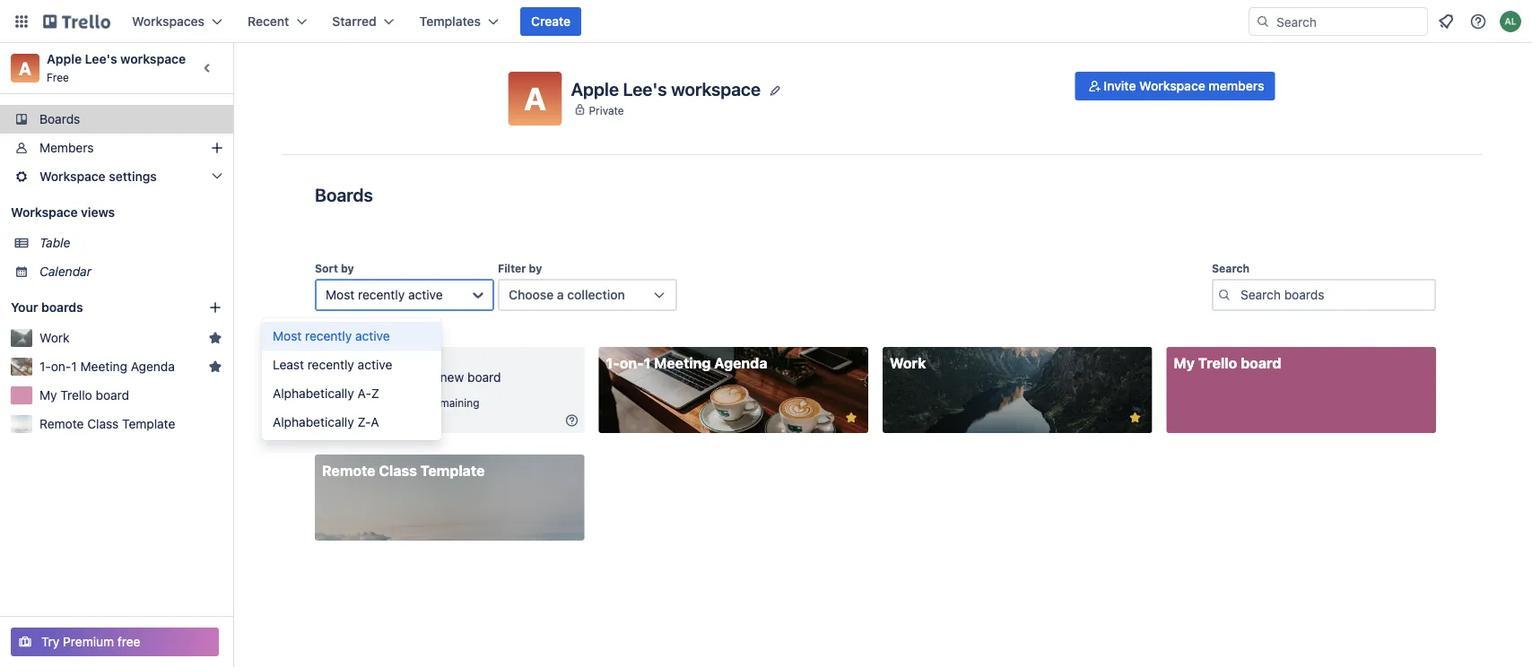 Task type: describe. For each thing, give the bounding box(es) containing it.
remaining
[[430, 397, 480, 409]]

starred button
[[322, 7, 405, 36]]

filter by
[[498, 262, 542, 275]]

create new board
[[398, 370, 501, 385]]

choose a collection
[[509, 288, 625, 302]]

1 horizontal spatial a
[[371, 415, 379, 430]]

z
[[371, 386, 380, 401]]

1 horizontal spatial 1
[[644, 355, 651, 372]]

1 horizontal spatial 1-
[[606, 355, 620, 372]]

0 horizontal spatial my trello board link
[[39, 387, 223, 405]]

calendar
[[39, 264, 92, 279]]

alphabetically z-a
[[273, 415, 379, 430]]

0 horizontal spatial remote class template link
[[39, 416, 223, 433]]

6 remaining
[[420, 397, 480, 409]]

starred icon image for work
[[208, 331, 223, 346]]

try
[[41, 635, 60, 650]]

1-on-1 meeting agenda inside button
[[39, 359, 175, 374]]

workspace for views
[[11, 205, 78, 220]]

1 vertical spatial remote
[[322, 463, 376, 480]]

least recently active
[[273, 358, 392, 372]]

free
[[47, 71, 69, 83]]

apple lee's workspace free
[[47, 52, 186, 83]]

0 vertical spatial my trello board
[[1174, 355, 1282, 372]]

your boards
[[11, 300, 83, 315]]

0 notifications image
[[1436, 11, 1458, 32]]

a button
[[508, 72, 562, 126]]

0 horizontal spatial most
[[273, 329, 302, 344]]

starred
[[332, 14, 377, 29]]

alphabetically a-z
[[273, 386, 380, 401]]

workspace navigation collapse icon image
[[196, 56, 221, 81]]

alphabetically for alphabetically a-z
[[273, 386, 354, 401]]

agenda inside button
[[131, 359, 175, 374]]

workspace views
[[11, 205, 115, 220]]

0 horizontal spatial board
[[96, 388, 129, 403]]

private
[[589, 104, 624, 116]]

members
[[39, 140, 94, 155]]

create for create new board
[[398, 370, 437, 385]]

a-
[[358, 386, 371, 401]]

a
[[557, 288, 564, 302]]

workspaces button
[[121, 7, 233, 36]]

work link
[[883, 347, 1153, 433]]

1 horizontal spatial my trello board link
[[1167, 347, 1437, 433]]

0 vertical spatial template
[[122, 417, 175, 432]]

calendar link
[[39, 263, 223, 281]]

a link
[[11, 54, 39, 83]]

templates button
[[409, 7, 510, 36]]

1 horizontal spatial most
[[326, 288, 355, 302]]

collection
[[568, 288, 625, 302]]

invite workspace members button
[[1076, 72, 1276, 101]]

back to home image
[[43, 7, 110, 36]]

table
[[39, 236, 70, 250]]

on- inside 1-on-1 meeting agenda button
[[51, 359, 71, 374]]

workspace settings button
[[0, 162, 233, 191]]

templates
[[420, 14, 481, 29]]

1-on-1 meeting agenda button
[[39, 358, 201, 376]]

boards inside boards link
[[39, 112, 80, 127]]

on- inside 1-on-1 meeting agenda link
[[620, 355, 644, 372]]

1 vertical spatial recently
[[305, 329, 352, 344]]

settings
[[109, 169, 157, 184]]

0 vertical spatial trello
[[1199, 355, 1238, 372]]

choose a collection button
[[498, 279, 678, 311]]

1- inside button
[[39, 359, 51, 374]]

try premium free
[[41, 635, 140, 650]]

members
[[1209, 79, 1265, 93]]

add board image
[[208, 301, 223, 315]]

1 vertical spatial most recently active
[[273, 329, 390, 344]]

lee's for apple lee's workspace free
[[85, 52, 117, 66]]

1 horizontal spatial agenda
[[715, 355, 768, 372]]

recent
[[248, 14, 289, 29]]

apple for apple lee's workspace free
[[47, 52, 82, 66]]

1 vertical spatial class
[[379, 463, 417, 480]]

click to unstar this board. it will be removed from your starred list. image
[[844, 410, 860, 426]]

sort by
[[315, 262, 354, 275]]

by for sort by
[[341, 262, 354, 275]]

apple lee's workspace link
[[47, 52, 186, 66]]

search image
[[1257, 14, 1271, 29]]

boards
[[41, 300, 83, 315]]



Task type: vqa. For each thing, say whether or not it's contained in the screenshot.
John Smith (johnsmith38824343) image
no



Task type: locate. For each thing, give the bounding box(es) containing it.
0 horizontal spatial 1
[[71, 359, 77, 374]]

boards up sort by
[[315, 184, 373, 205]]

lee's for apple lee's workspace
[[623, 78, 667, 99]]

1- down your boards
[[39, 359, 51, 374]]

active up create new board
[[408, 288, 443, 302]]

least
[[273, 358, 304, 372]]

most recently active up least recently active
[[273, 329, 390, 344]]

table link
[[39, 234, 223, 252]]

0 vertical spatial lee's
[[85, 52, 117, 66]]

recent button
[[237, 7, 318, 36]]

sm image
[[1086, 77, 1104, 95], [563, 412, 581, 430]]

0 horizontal spatial on-
[[51, 359, 71, 374]]

class down z at the bottom left
[[379, 463, 417, 480]]

trello
[[1199, 355, 1238, 372], [60, 388, 92, 403]]

1 vertical spatial active
[[355, 329, 390, 344]]

0 horizontal spatial template
[[122, 417, 175, 432]]

workspace down workspaces
[[120, 52, 186, 66]]

0 vertical spatial most recently active
[[326, 288, 443, 302]]

0 vertical spatial recently
[[358, 288, 405, 302]]

meeting inside button
[[80, 359, 127, 374]]

work
[[39, 331, 70, 346], [890, 355, 927, 372]]

active up least recently active
[[355, 329, 390, 344]]

invite
[[1104, 79, 1137, 93]]

remote class template link
[[39, 416, 223, 433], [315, 455, 585, 541]]

0 horizontal spatial my trello board
[[39, 388, 129, 403]]

create button
[[521, 7, 582, 36]]

1 vertical spatial a
[[524, 80, 546, 117]]

0 vertical spatial create
[[531, 14, 571, 29]]

1 vertical spatial template
[[421, 463, 485, 480]]

1 horizontal spatial boards
[[315, 184, 373, 205]]

workspace inside popup button
[[39, 169, 106, 184]]

new
[[440, 370, 464, 385]]

0 horizontal spatial lee's
[[85, 52, 117, 66]]

template down remaining
[[421, 463, 485, 480]]

your
[[11, 300, 38, 315]]

remote class template down z-
[[322, 463, 485, 480]]

1 horizontal spatial remote class template
[[322, 463, 485, 480]]

a for the a button
[[524, 80, 546, 117]]

on- down boards
[[51, 359, 71, 374]]

apple for apple lee's workspace
[[571, 78, 619, 99]]

0 horizontal spatial a
[[19, 57, 31, 79]]

board
[[1241, 355, 1282, 372], [468, 370, 501, 385], [96, 388, 129, 403]]

template down 1-on-1 meeting agenda button
[[122, 417, 175, 432]]

apple inside apple lee's workspace free
[[47, 52, 82, 66]]

apple up the free
[[47, 52, 82, 66]]

1 vertical spatial sm image
[[563, 412, 581, 430]]

0 horizontal spatial remote
[[39, 417, 84, 432]]

apple lee's workspace
[[571, 78, 761, 99]]

1 horizontal spatial my
[[1174, 355, 1195, 372]]

1 vertical spatial my trello board
[[39, 388, 129, 403]]

open information menu image
[[1470, 13, 1488, 31]]

1 horizontal spatial 1-on-1 meeting agenda
[[606, 355, 768, 372]]

choose
[[509, 288, 554, 302]]

0 vertical spatial remote class template link
[[39, 416, 223, 433]]

1-
[[606, 355, 620, 372], [39, 359, 51, 374]]

my
[[1174, 355, 1195, 372], [39, 388, 57, 403]]

1 vertical spatial workspace
[[671, 78, 761, 99]]

1 vertical spatial remote class template link
[[315, 455, 585, 541]]

0 horizontal spatial agenda
[[131, 359, 175, 374]]

workspace down primary element at the top of page
[[671, 78, 761, 99]]

0 vertical spatial workspace
[[1140, 79, 1206, 93]]

remote class template
[[39, 417, 175, 432], [322, 463, 485, 480]]

1 inside button
[[71, 359, 77, 374]]

1 vertical spatial workspace
[[39, 169, 106, 184]]

search
[[1213, 262, 1250, 275]]

2 vertical spatial a
[[371, 415, 379, 430]]

boards
[[39, 112, 80, 127], [315, 184, 373, 205]]

0 horizontal spatial 1-
[[39, 359, 51, 374]]

try premium free button
[[11, 628, 219, 657]]

create up the a button
[[531, 14, 571, 29]]

0 horizontal spatial remote class template
[[39, 417, 175, 432]]

create
[[531, 14, 571, 29], [398, 370, 437, 385]]

z-
[[358, 415, 371, 430]]

workspace for apple lee's workspace free
[[120, 52, 186, 66]]

members link
[[0, 134, 233, 162]]

filter
[[498, 262, 526, 275]]

0 horizontal spatial create
[[398, 370, 437, 385]]

alphabetically down alphabetically a-z
[[273, 415, 354, 430]]

0 vertical spatial class
[[87, 417, 119, 432]]

1 vertical spatial alphabetically
[[273, 415, 354, 430]]

free
[[118, 635, 140, 650]]

1- down collection
[[606, 355, 620, 372]]

1 horizontal spatial work
[[890, 355, 927, 372]]

sm image inside invite workspace members button
[[1086, 77, 1104, 95]]

remote down z-
[[322, 463, 376, 480]]

1 vertical spatial trello
[[60, 388, 92, 403]]

workspaces
[[132, 14, 205, 29]]

1 vertical spatial apple
[[571, 78, 619, 99]]

0 vertical spatial apple
[[47, 52, 82, 66]]

2 vertical spatial active
[[358, 358, 392, 372]]

1-on-1 meeting agenda
[[606, 355, 768, 372], [39, 359, 175, 374]]

1 horizontal spatial trello
[[1199, 355, 1238, 372]]

1 vertical spatial lee's
[[623, 78, 667, 99]]

remote down 1-on-1 meeting agenda button
[[39, 417, 84, 432]]

2 alphabetically from the top
[[273, 415, 354, 430]]

most recently active
[[326, 288, 443, 302], [273, 329, 390, 344]]

create for create
[[531, 14, 571, 29]]

a inside button
[[524, 80, 546, 117]]

workspace settings
[[39, 169, 157, 184]]

meeting
[[655, 355, 711, 372], [80, 359, 127, 374]]

workspace for settings
[[39, 169, 106, 184]]

workspace right invite
[[1140, 79, 1206, 93]]

work inside button
[[39, 331, 70, 346]]

workspace
[[1140, 79, 1206, 93], [39, 169, 106, 184], [11, 205, 78, 220]]

active up z at the bottom left
[[358, 358, 392, 372]]

by for filter by
[[529, 262, 542, 275]]

0 horizontal spatial my
[[39, 388, 57, 403]]

0 vertical spatial remote
[[39, 417, 84, 432]]

starred icon image
[[208, 331, 223, 346], [208, 360, 223, 374]]

workspace inside apple lee's workspace free
[[120, 52, 186, 66]]

click to unstar this board. it will be removed from your starred list. image
[[1128, 410, 1144, 426]]

my trello board link
[[1167, 347, 1437, 433], [39, 387, 223, 405]]

1 horizontal spatial apple
[[571, 78, 619, 99]]

primary element
[[0, 0, 1533, 43]]

Search field
[[1271, 8, 1428, 35]]

most up 'least'
[[273, 329, 302, 344]]

1 vertical spatial remote class template
[[322, 463, 485, 480]]

apple lee (applelee29) image
[[1501, 11, 1522, 32]]

apple
[[47, 52, 82, 66], [571, 78, 619, 99]]

1 starred icon image from the top
[[208, 331, 223, 346]]

0 horizontal spatial sm image
[[563, 412, 581, 430]]

1 horizontal spatial template
[[421, 463, 485, 480]]

class down 1-on-1 meeting agenda button
[[87, 417, 119, 432]]

a left the free
[[19, 57, 31, 79]]

2 by from the left
[[529, 262, 542, 275]]

starred icon image for 1-on-1 meeting agenda
[[208, 360, 223, 374]]

2 vertical spatial recently
[[308, 358, 354, 372]]

1 vertical spatial work
[[890, 355, 927, 372]]

boards link
[[0, 105, 233, 134]]

0 vertical spatial a
[[19, 57, 31, 79]]

1 alphabetically from the top
[[273, 386, 354, 401]]

most recently active down sort by
[[326, 288, 443, 302]]

lee's
[[85, 52, 117, 66], [623, 78, 667, 99]]

boards up members
[[39, 112, 80, 127]]

template
[[122, 417, 175, 432], [421, 463, 485, 480]]

recently
[[358, 288, 405, 302], [305, 329, 352, 344], [308, 358, 354, 372]]

2 horizontal spatial a
[[524, 80, 546, 117]]

work button
[[39, 329, 201, 347]]

workspace inside button
[[1140, 79, 1206, 93]]

1 vertical spatial most
[[273, 329, 302, 344]]

workspace for apple lee's workspace
[[671, 78, 761, 99]]

lee's inside apple lee's workspace free
[[85, 52, 117, 66]]

1 horizontal spatial board
[[468, 370, 501, 385]]

class
[[87, 417, 119, 432], [379, 463, 417, 480]]

0 vertical spatial remote class template
[[39, 417, 175, 432]]

sort
[[315, 262, 338, 275]]

a
[[19, 57, 31, 79], [524, 80, 546, 117], [371, 415, 379, 430]]

views
[[81, 205, 115, 220]]

0 vertical spatial starred icon image
[[208, 331, 223, 346]]

1 horizontal spatial remote class template link
[[315, 455, 585, 541]]

0 vertical spatial work
[[39, 331, 70, 346]]

0 horizontal spatial workspace
[[120, 52, 186, 66]]

2 vertical spatial workspace
[[11, 205, 78, 220]]

alphabetically
[[273, 386, 354, 401], [273, 415, 354, 430]]

0 vertical spatial active
[[408, 288, 443, 302]]

1 horizontal spatial remote
[[322, 463, 376, 480]]

invite workspace members
[[1104, 79, 1265, 93]]

1-on-1 meeting agenda link
[[599, 347, 869, 433]]

1 horizontal spatial sm image
[[1086, 77, 1104, 95]]

by right 'filter'
[[529, 262, 542, 275]]

0 vertical spatial my
[[1174, 355, 1195, 372]]

2 horizontal spatial board
[[1241, 355, 1282, 372]]

lee's up the private
[[623, 78, 667, 99]]

premium
[[63, 635, 114, 650]]

0 horizontal spatial apple
[[47, 52, 82, 66]]

6
[[420, 397, 427, 409]]

remote class template down 1-on-1 meeting agenda button
[[39, 417, 175, 432]]

create inside button
[[531, 14, 571, 29]]

0 horizontal spatial trello
[[60, 388, 92, 403]]

1
[[644, 355, 651, 372], [71, 359, 77, 374]]

a for the "a" link
[[19, 57, 31, 79]]

1 horizontal spatial meeting
[[655, 355, 711, 372]]

0 horizontal spatial class
[[87, 417, 119, 432]]

most
[[326, 288, 355, 302], [273, 329, 302, 344]]

1 horizontal spatial workspace
[[671, 78, 761, 99]]

0 horizontal spatial 1-on-1 meeting agenda
[[39, 359, 175, 374]]

0 horizontal spatial boards
[[39, 112, 80, 127]]

my trello board
[[1174, 355, 1282, 372], [39, 388, 129, 403]]

1 horizontal spatial create
[[531, 14, 571, 29]]

agenda
[[715, 355, 768, 372], [131, 359, 175, 374]]

most down sort by
[[326, 288, 355, 302]]

1 vertical spatial my
[[39, 388, 57, 403]]

workspace
[[120, 52, 186, 66], [671, 78, 761, 99]]

1 vertical spatial create
[[398, 370, 437, 385]]

0 vertical spatial boards
[[39, 112, 80, 127]]

create up 6
[[398, 370, 437, 385]]

1 by from the left
[[341, 262, 354, 275]]

active
[[408, 288, 443, 302], [355, 329, 390, 344], [358, 358, 392, 372]]

0 vertical spatial workspace
[[120, 52, 186, 66]]

on- down collection
[[620, 355, 644, 372]]

a down z at the bottom left
[[371, 415, 379, 430]]

on-
[[620, 355, 644, 372], [51, 359, 71, 374]]

0 vertical spatial most
[[326, 288, 355, 302]]

1 horizontal spatial by
[[529, 262, 542, 275]]

apple up the private
[[571, 78, 619, 99]]

your boards with 4 items element
[[11, 297, 181, 319]]

alphabetically up the alphabetically z-a
[[273, 386, 354, 401]]

by right sort
[[341, 262, 354, 275]]

workspace down members
[[39, 169, 106, 184]]

1 vertical spatial starred icon image
[[208, 360, 223, 374]]

1 horizontal spatial my trello board
[[1174, 355, 1282, 372]]

0 vertical spatial sm image
[[1086, 77, 1104, 95]]

1 horizontal spatial class
[[379, 463, 417, 480]]

1 horizontal spatial lee's
[[623, 78, 667, 99]]

1 horizontal spatial on-
[[620, 355, 644, 372]]

0 horizontal spatial meeting
[[80, 359, 127, 374]]

0 horizontal spatial work
[[39, 331, 70, 346]]

remote
[[39, 417, 84, 432], [322, 463, 376, 480]]

0 horizontal spatial by
[[341, 262, 354, 275]]

1 vertical spatial boards
[[315, 184, 373, 205]]

workspace up table
[[11, 205, 78, 220]]

by
[[341, 262, 354, 275], [529, 262, 542, 275]]

alphabetically for alphabetically z-a
[[273, 415, 354, 430]]

a left the private
[[524, 80, 546, 117]]

lee's down back to home image
[[85, 52, 117, 66]]

2 starred icon image from the top
[[208, 360, 223, 374]]

0 vertical spatial alphabetically
[[273, 386, 354, 401]]

Search text field
[[1213, 279, 1437, 311]]



